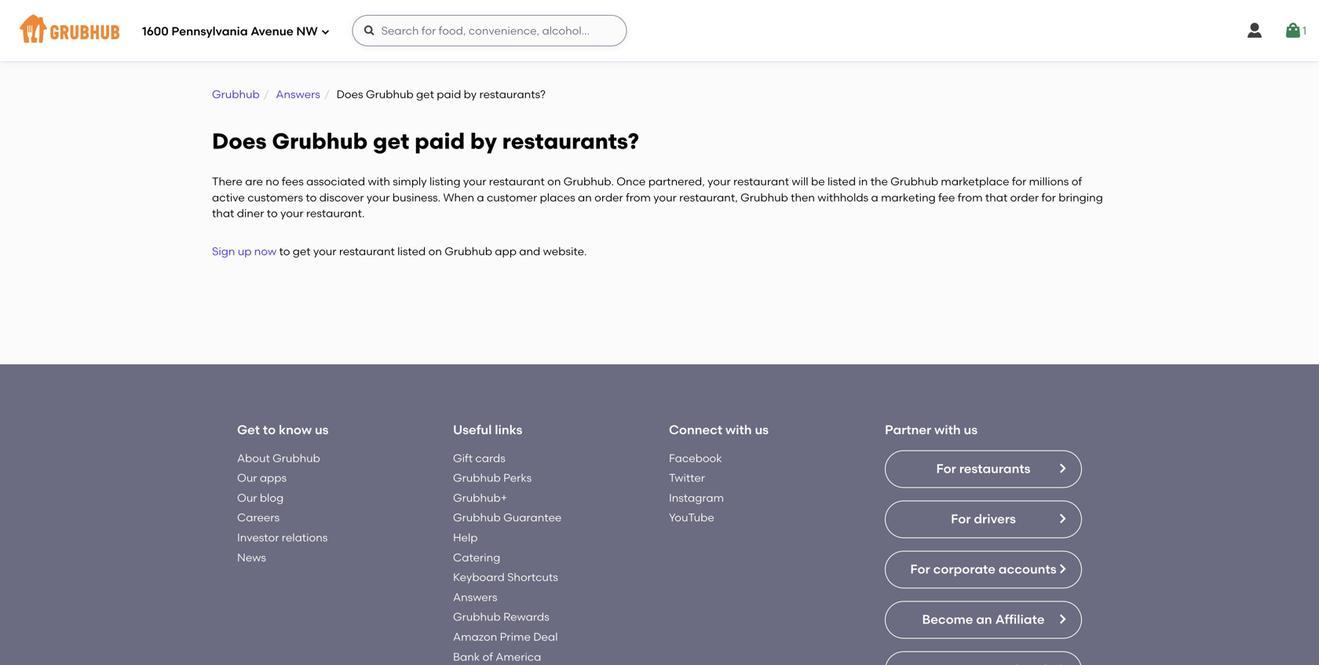 Task type: vqa. For each thing, say whether or not it's contained in the screenshot.
listing
yes



Task type: describe. For each thing, give the bounding box(es) containing it.
app
[[495, 245, 517, 258]]

partner
[[885, 422, 932, 437]]

accounts
[[999, 562, 1057, 577]]

keyboard shortcuts link
[[453, 571, 558, 584]]

connect
[[669, 422, 723, 437]]

grubhub up associated
[[272, 128, 368, 154]]

grubhub inside about grubhub our apps our blog careers investor relations news
[[273, 452, 320, 465]]

up
[[238, 245, 252, 258]]

now
[[254, 245, 277, 258]]

fees
[[282, 175, 304, 188]]

grubhub+ link
[[453, 491, 507, 505]]

nw
[[296, 24, 318, 39]]

to right "get"
[[263, 422, 276, 437]]

to up restaurant. on the top of page
[[306, 191, 317, 204]]

instagram
[[669, 491, 724, 505]]

for restaurants link
[[885, 450, 1082, 488]]

affiliate
[[996, 612, 1045, 627]]

1 vertical spatial an
[[977, 612, 993, 627]]

with inside the there are no fees associated with simply listing your restaurant on grubhub. once partnered, your restaurant will be listed in the grubhub marketplace for millions of active customers to discover your business. when a customer places an order from your restaurant, grubhub then withholds a marketing fee from that order for bringing that diner to your restaurant.
[[368, 175, 390, 188]]

youtube link
[[669, 511, 715, 524]]

bringing
[[1059, 191, 1103, 204]]

restaurant.
[[306, 207, 365, 220]]

1 a from the left
[[477, 191, 484, 204]]

business.
[[393, 191, 441, 204]]

know
[[279, 422, 312, 437]]

relations
[[282, 531, 328, 544]]

amazon
[[453, 630, 497, 644]]

when
[[443, 191, 474, 204]]

1 horizontal spatial that
[[986, 191, 1008, 204]]

careers link
[[237, 511, 280, 524]]

shortcuts
[[507, 571, 558, 584]]

your up 'restaurant,'
[[708, 175, 731, 188]]

0 vertical spatial paid
[[437, 88, 461, 101]]

get to know us
[[237, 422, 329, 437]]

avenue
[[251, 24, 294, 39]]

twitter
[[669, 471, 705, 485]]

1 order from the left
[[595, 191, 623, 204]]

your right discover
[[367, 191, 390, 204]]

1 vertical spatial listed
[[398, 245, 426, 258]]

2 from from the left
[[958, 191, 983, 204]]

there are no fees associated with simply listing your restaurant on grubhub. once partnered, your restaurant will be listed in the grubhub marketplace for millions of active customers to discover your business. when a customer places an order from your restaurant, grubhub then withholds a marketing fee from that order for bringing that diner to your restaurant.
[[212, 175, 1103, 220]]

1 vertical spatial on
[[429, 245, 442, 258]]

catering
[[453, 551, 501, 564]]

get
[[237, 422, 260, 437]]

gift
[[453, 452, 473, 465]]

cards
[[476, 452, 506, 465]]

catering link
[[453, 551, 501, 564]]

amazon prime deal link
[[453, 630, 558, 644]]

for drivers link
[[885, 501, 1082, 538]]

useful links
[[453, 422, 523, 437]]

2 horizontal spatial get
[[416, 88, 434, 101]]

right image
[[1056, 663, 1069, 665]]

right image for become an affiliate
[[1056, 613, 1069, 626]]

1600 pennsylvania avenue nw
[[142, 24, 318, 39]]

sign
[[212, 245, 235, 258]]

your down restaurant. on the top of page
[[313, 245, 337, 258]]

of inside gift cards grubhub perks grubhub+ grubhub guarantee help catering keyboard shortcuts answers grubhub rewards amazon prime deal bank of america
[[483, 650, 493, 664]]

investor relations link
[[237, 531, 328, 544]]

customers
[[248, 191, 303, 204]]

listed inside the there are no fees associated with simply listing your restaurant on grubhub. once partnered, your restaurant will be listed in the grubhub marketplace for millions of active customers to discover your business. when a customer places an order from your restaurant, grubhub then withholds a marketing fee from that order for bringing that diner to your restaurant.
[[828, 175, 856, 188]]

1 horizontal spatial restaurant
[[489, 175, 545, 188]]

svg image
[[363, 24, 376, 37]]

for for for corporate accounts
[[911, 562, 931, 577]]

customer
[[487, 191, 537, 204]]

simply
[[393, 175, 427, 188]]

1 vertical spatial restaurants?
[[502, 128, 639, 154]]

facebook link
[[669, 452, 722, 465]]

discover
[[319, 191, 364, 204]]

grubhub down 1600 pennsylvania avenue nw
[[212, 88, 260, 101]]

1 button
[[1284, 16, 1307, 45]]

links
[[495, 422, 523, 437]]

grubhub perks link
[[453, 471, 532, 485]]

right image for for restaurants
[[1056, 462, 1069, 475]]

news
[[237, 551, 266, 564]]

careers
[[237, 511, 280, 524]]

be
[[811, 175, 825, 188]]

become an affiliate link
[[885, 601, 1082, 639]]

millions
[[1029, 175, 1069, 188]]

facebook twitter instagram youtube
[[669, 452, 724, 524]]

fee
[[939, 191, 955, 204]]

for for for restaurants
[[937, 461, 957, 477]]

associated
[[306, 175, 365, 188]]

0 horizontal spatial answers
[[276, 88, 320, 101]]

an inside the there are no fees associated with simply listing your restaurant on grubhub. once partnered, your restaurant will be listed in the grubhub marketplace for millions of active customers to discover your business. when a customer places an order from your restaurant, grubhub then withholds a marketing fee from that order for bringing that diner to your restaurant.
[[578, 191, 592, 204]]

website.
[[543, 245, 587, 258]]

2 horizontal spatial restaurant
[[734, 175, 789, 188]]

connect with us
[[669, 422, 769, 437]]

keyboard
[[453, 571, 505, 584]]

listing
[[430, 175, 461, 188]]

1
[[1303, 24, 1307, 37]]

twitter link
[[669, 471, 705, 485]]

2 order from the left
[[1011, 191, 1039, 204]]

about
[[237, 452, 270, 465]]

your down partnered,
[[654, 191, 677, 204]]

0 vertical spatial does grubhub get paid by restaurants?
[[337, 88, 546, 101]]

1 vertical spatial paid
[[415, 128, 465, 154]]

no
[[266, 175, 279, 188]]

0 vertical spatial for
[[1012, 175, 1027, 188]]

help link
[[453, 531, 478, 544]]

1 vertical spatial by
[[470, 128, 497, 154]]



Task type: locate. For each thing, give the bounding box(es) containing it.
sign up now to get your restaurant listed on grubhub app and website.
[[212, 245, 587, 258]]

1 horizontal spatial on
[[548, 175, 561, 188]]

your down the customers
[[280, 207, 304, 220]]

0 vertical spatial our
[[237, 471, 257, 485]]

2 horizontal spatial svg image
[[1284, 21, 1303, 40]]

an left affiliate
[[977, 612, 993, 627]]

for
[[1012, 175, 1027, 188], [1042, 191, 1056, 204]]

1 vertical spatial of
[[483, 650, 493, 664]]

of right bank
[[483, 650, 493, 664]]

with left simply
[[368, 175, 390, 188]]

grubhub+
[[453, 491, 507, 505]]

that down marketplace
[[986, 191, 1008, 204]]

blog
[[260, 491, 284, 505]]

a
[[477, 191, 484, 204], [872, 191, 879, 204]]

order down the millions
[[1011, 191, 1039, 204]]

and
[[519, 245, 541, 258]]

1 vertical spatial for
[[1042, 191, 1056, 204]]

us right know
[[315, 422, 329, 437]]

us right connect
[[755, 422, 769, 437]]

drivers
[[974, 512, 1016, 527]]

diner
[[237, 207, 264, 220]]

1 right image from the top
[[1056, 462, 1069, 475]]

right image inside "become an affiliate" link
[[1056, 613, 1069, 626]]

for left corporate
[[911, 562, 931, 577]]

Search for food, convenience, alcohol... search field
[[352, 15, 627, 46]]

0 horizontal spatial does
[[212, 128, 267, 154]]

2 vertical spatial for
[[911, 562, 931, 577]]

guarantee
[[504, 511, 562, 524]]

by
[[464, 88, 477, 101], [470, 128, 497, 154]]

from
[[626, 191, 651, 204], [958, 191, 983, 204]]

0 horizontal spatial an
[[578, 191, 592, 204]]

0 horizontal spatial order
[[595, 191, 623, 204]]

get
[[416, 88, 434, 101], [373, 128, 410, 154], [293, 245, 311, 258]]

1 horizontal spatial does
[[337, 88, 363, 101]]

right image inside for restaurants link
[[1056, 462, 1069, 475]]

our up the careers link
[[237, 491, 257, 505]]

0 horizontal spatial us
[[315, 422, 329, 437]]

2 horizontal spatial us
[[964, 422, 978, 437]]

grubhub up 'marketing'
[[891, 175, 939, 188]]

1 vertical spatial for
[[951, 512, 971, 527]]

restaurants?
[[480, 88, 546, 101], [502, 128, 639, 154]]

restaurant left will
[[734, 175, 789, 188]]

answers link right grubhub link
[[276, 88, 320, 101]]

restaurants
[[960, 461, 1031, 477]]

our
[[237, 471, 257, 485], [237, 491, 257, 505]]

that down the active
[[212, 207, 234, 220]]

svg image inside 1 button
[[1284, 21, 1303, 40]]

1 horizontal spatial svg image
[[1246, 21, 1265, 40]]

3 us from the left
[[964, 422, 978, 437]]

0 vertical spatial does
[[337, 88, 363, 101]]

by up when
[[470, 128, 497, 154]]

of up bringing
[[1072, 175, 1083, 188]]

1 horizontal spatial from
[[958, 191, 983, 204]]

0 vertical spatial that
[[986, 191, 1008, 204]]

0 horizontal spatial on
[[429, 245, 442, 258]]

1 from from the left
[[626, 191, 651, 204]]

marketing
[[881, 191, 936, 204]]

apps
[[260, 471, 287, 485]]

grubhub down svg icon
[[366, 88, 414, 101]]

0 vertical spatial an
[[578, 191, 592, 204]]

grubhub.
[[564, 175, 614, 188]]

for down partner with us
[[937, 461, 957, 477]]

on
[[548, 175, 561, 188], [429, 245, 442, 258]]

bank
[[453, 650, 480, 664]]

right image for for corporate accounts
[[1056, 563, 1069, 575]]

grubhub left 'app'
[[445, 245, 492, 258]]

perks
[[504, 471, 532, 485]]

order down grubhub.
[[595, 191, 623, 204]]

gift cards grubhub perks grubhub+ grubhub guarantee help catering keyboard shortcuts answers grubhub rewards amazon prime deal bank of america
[[453, 452, 562, 664]]

restaurants? down "search for food, convenience, alcohol..." search box
[[480, 88, 546, 101]]

1600
[[142, 24, 169, 39]]

active
[[212, 191, 245, 204]]

1 vertical spatial our
[[237, 491, 257, 505]]

facebook
[[669, 452, 722, 465]]

listed down business.
[[398, 245, 426, 258]]

2 a from the left
[[872, 191, 879, 204]]

0 horizontal spatial of
[[483, 650, 493, 664]]

0 horizontal spatial that
[[212, 207, 234, 220]]

0 horizontal spatial for
[[1012, 175, 1027, 188]]

grubhub down "grubhub+"
[[453, 511, 501, 524]]

the
[[871, 175, 888, 188]]

0 vertical spatial restaurants?
[[480, 88, 546, 101]]

1 our from the top
[[237, 471, 257, 485]]

0 horizontal spatial get
[[293, 245, 311, 258]]

0 vertical spatial for
[[937, 461, 957, 477]]

for down the millions
[[1042, 191, 1056, 204]]

1 horizontal spatial for
[[1042, 191, 1056, 204]]

of
[[1072, 175, 1083, 188], [483, 650, 493, 664]]

with right connect
[[726, 422, 752, 437]]

restaurant up customer
[[489, 175, 545, 188]]

0 horizontal spatial with
[[368, 175, 390, 188]]

on inside the there are no fees associated with simply listing your restaurant on grubhub. once partnered, your restaurant will be listed in the grubhub marketplace for millions of active customers to discover your business. when a customer places an order from your restaurant, grubhub then withholds a marketing fee from that order for bringing that diner to your restaurant.
[[548, 175, 561, 188]]

withholds
[[818, 191, 869, 204]]

become an affiliate
[[923, 612, 1045, 627]]

0 vertical spatial on
[[548, 175, 561, 188]]

right image for for drivers
[[1056, 512, 1069, 525]]

does grubhub get paid by restaurants?
[[337, 88, 546, 101], [212, 128, 639, 154]]

right image
[[1056, 462, 1069, 475], [1056, 512, 1069, 525], [1056, 563, 1069, 575], [1056, 613, 1069, 626]]

grubhub rewards link
[[453, 610, 550, 624]]

1 vertical spatial does grubhub get paid by restaurants?
[[212, 128, 639, 154]]

1 vertical spatial answers
[[453, 591, 498, 604]]

1 vertical spatial answers link
[[453, 591, 498, 604]]

1 horizontal spatial us
[[755, 422, 769, 437]]

right image inside "for corporate accounts" link
[[1056, 563, 1069, 575]]

grubhub
[[212, 88, 260, 101], [366, 88, 414, 101], [272, 128, 368, 154], [891, 175, 939, 188], [741, 191, 789, 204], [445, 245, 492, 258], [273, 452, 320, 465], [453, 471, 501, 485], [453, 511, 501, 524], [453, 610, 501, 624]]

restaurants? up grubhub.
[[502, 128, 639, 154]]

3 right image from the top
[[1056, 563, 1069, 575]]

about grubhub link
[[237, 452, 320, 465]]

paid
[[437, 88, 461, 101], [415, 128, 465, 154]]

0 vertical spatial get
[[416, 88, 434, 101]]

our blog link
[[237, 491, 284, 505]]

us
[[315, 422, 329, 437], [755, 422, 769, 437], [964, 422, 978, 437]]

of inside the there are no fees associated with simply listing your restaurant on grubhub. once partnered, your restaurant will be listed in the grubhub marketplace for millions of active customers to discover your business. when a customer places an order from your restaurant, grubhub then withholds a marketing fee from that order for bringing that diner to your restaurant.
[[1072, 175, 1083, 188]]

become
[[923, 612, 974, 627]]

us for partner with us
[[964, 422, 978, 437]]

from down marketplace
[[958, 191, 983, 204]]

0 horizontal spatial answers link
[[276, 88, 320, 101]]

are
[[245, 175, 263, 188]]

0 horizontal spatial restaurant
[[339, 245, 395, 258]]

1 vertical spatial that
[[212, 207, 234, 220]]

will
[[792, 175, 809, 188]]

investor
[[237, 531, 279, 544]]

with for connect
[[726, 422, 752, 437]]

right image inside for drivers link
[[1056, 512, 1069, 525]]

answers link down keyboard
[[453, 591, 498, 604]]

0 vertical spatial of
[[1072, 175, 1083, 188]]

1 vertical spatial get
[[373, 128, 410, 154]]

answers
[[276, 88, 320, 101], [453, 591, 498, 604]]

your
[[463, 175, 487, 188], [708, 175, 731, 188], [367, 191, 390, 204], [654, 191, 677, 204], [280, 207, 304, 220], [313, 245, 337, 258]]

listed up withholds
[[828, 175, 856, 188]]

with right partner
[[935, 422, 961, 437]]

to right now
[[279, 245, 290, 258]]

to down the customers
[[267, 207, 278, 220]]

1 horizontal spatial an
[[977, 612, 993, 627]]

0 horizontal spatial listed
[[398, 245, 426, 258]]

us for connect with us
[[755, 422, 769, 437]]

grubhub up amazon
[[453, 610, 501, 624]]

our down about
[[237, 471, 257, 485]]

0 horizontal spatial svg image
[[321, 27, 330, 37]]

by down "search for food, convenience, alcohol..." search box
[[464, 88, 477, 101]]

from down once at the left top
[[626, 191, 651, 204]]

1 horizontal spatial get
[[373, 128, 410, 154]]

0 vertical spatial listed
[[828, 175, 856, 188]]

pennsylvania
[[172, 24, 248, 39]]

your up when
[[463, 175, 487, 188]]

2 right image from the top
[[1056, 512, 1069, 525]]

1 horizontal spatial with
[[726, 422, 752, 437]]

1 horizontal spatial order
[[1011, 191, 1039, 204]]

grubhub down know
[[273, 452, 320, 465]]

for for for drivers
[[951, 512, 971, 527]]

marketplace
[[941, 175, 1010, 188]]

youtube
[[669, 511, 715, 524]]

1 horizontal spatial listed
[[828, 175, 856, 188]]

2 our from the top
[[237, 491, 257, 505]]

once
[[617, 175, 646, 188]]

partnered,
[[649, 175, 705, 188]]

1 horizontal spatial a
[[872, 191, 879, 204]]

4 right image from the top
[[1056, 613, 1069, 626]]

with
[[368, 175, 390, 188], [726, 422, 752, 437], [935, 422, 961, 437]]

1 horizontal spatial answers link
[[453, 591, 498, 604]]

for left the drivers
[[951, 512, 971, 527]]

answers down keyboard
[[453, 591, 498, 604]]

1 vertical spatial does
[[212, 128, 267, 154]]

grubhub down gift cards link
[[453, 471, 501, 485]]

places
[[540, 191, 576, 204]]

1 horizontal spatial answers
[[453, 591, 498, 604]]

there
[[212, 175, 243, 188]]

svg image
[[1246, 21, 1265, 40], [1284, 21, 1303, 40], [321, 27, 330, 37]]

restaurant,
[[680, 191, 738, 204]]

in
[[859, 175, 868, 188]]

1 horizontal spatial of
[[1072, 175, 1083, 188]]

an down grubhub.
[[578, 191, 592, 204]]

main navigation navigation
[[0, 0, 1320, 61]]

us up the for restaurants
[[964, 422, 978, 437]]

0 horizontal spatial a
[[477, 191, 484, 204]]

0 vertical spatial answers link
[[276, 88, 320, 101]]

2 us from the left
[[755, 422, 769, 437]]

sign up now link
[[212, 245, 277, 258]]

instagram link
[[669, 491, 724, 505]]

2 vertical spatial get
[[293, 245, 311, 258]]

a right when
[[477, 191, 484, 204]]

for drivers
[[951, 512, 1016, 527]]

on up "places"
[[548, 175, 561, 188]]

grubhub link
[[212, 88, 260, 101]]

for left the millions
[[1012, 175, 1027, 188]]

paid up listing
[[415, 128, 465, 154]]

for restaurants
[[937, 461, 1031, 477]]

1 us from the left
[[315, 422, 329, 437]]

grubhub guarantee link
[[453, 511, 562, 524]]

2 horizontal spatial with
[[935, 422, 961, 437]]

0 horizontal spatial from
[[626, 191, 651, 204]]

corporate
[[934, 562, 996, 577]]

answers right grubhub link
[[276, 88, 320, 101]]

deal
[[534, 630, 558, 644]]

answers inside gift cards grubhub perks grubhub+ grubhub guarantee help catering keyboard shortcuts answers grubhub rewards amazon prime deal bank of america
[[453, 591, 498, 604]]

with for partner
[[935, 422, 961, 437]]

on down business.
[[429, 245, 442, 258]]

answers link
[[276, 88, 320, 101], [453, 591, 498, 604]]

for corporate accounts link
[[885, 551, 1082, 589]]

news link
[[237, 551, 266, 564]]

prime
[[500, 630, 531, 644]]

restaurant down restaurant. on the top of page
[[339, 245, 395, 258]]

0 vertical spatial answers
[[276, 88, 320, 101]]

0 vertical spatial by
[[464, 88, 477, 101]]

a down the
[[872, 191, 879, 204]]

then
[[791, 191, 815, 204]]

grubhub left then
[[741, 191, 789, 204]]

paid down "search for food, convenience, alcohol..." search box
[[437, 88, 461, 101]]

for corporate accounts
[[911, 562, 1057, 577]]

our apps link
[[237, 471, 287, 485]]



